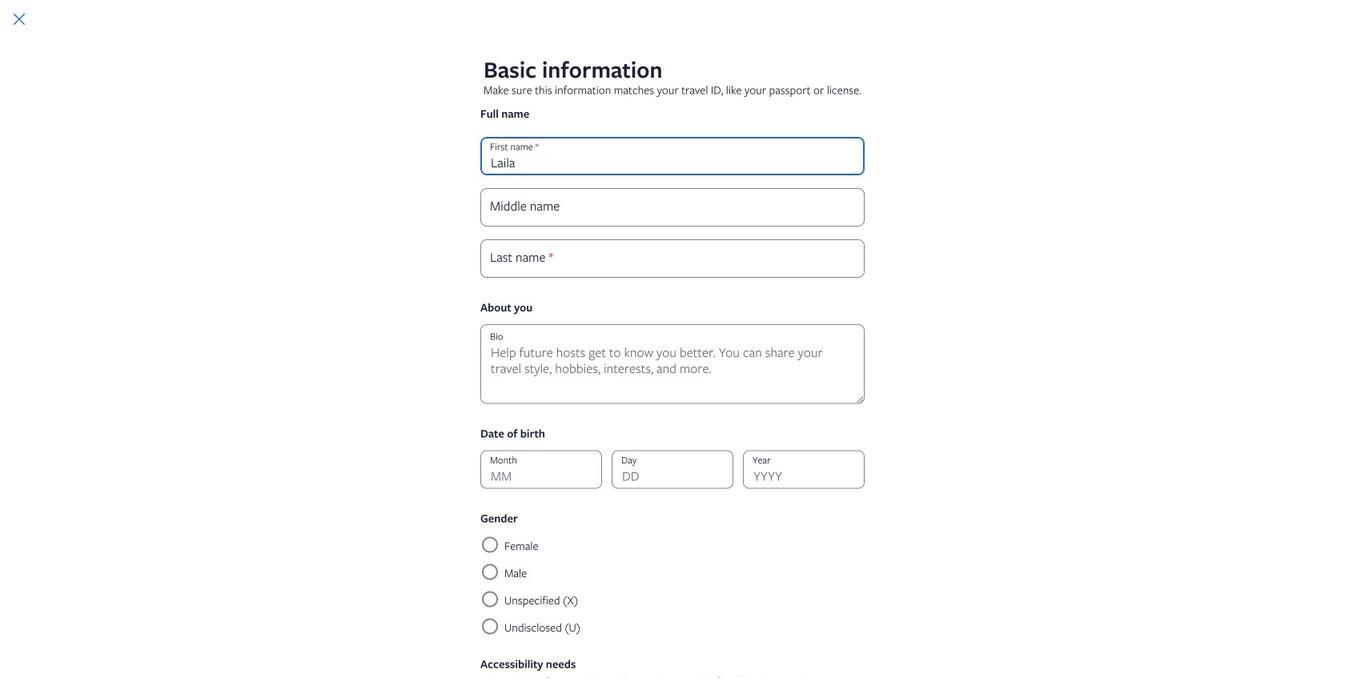Task type: locate. For each thing, give the bounding box(es) containing it.
main content
[[474, 77, 1153, 653]]

DD telephone field
[[612, 450, 734, 489]]

MM telephone field
[[481, 450, 602, 489]]

None text field
[[481, 137, 865, 175], [481, 188, 865, 227], [481, 137, 865, 175], [481, 188, 865, 227]]

close image
[[10, 10, 29, 29]]

YYYY telephone field
[[743, 450, 865, 489]]

dialog
[[0, 0, 1345, 678]]

None text field
[[481, 239, 865, 278]]

Help future hosts get to know you better. You can share your travel style, hobbies, interests, and more. text field
[[481, 324, 865, 404]]



Task type: vqa. For each thing, say whether or not it's contained in the screenshot.
DIALOG
yes



